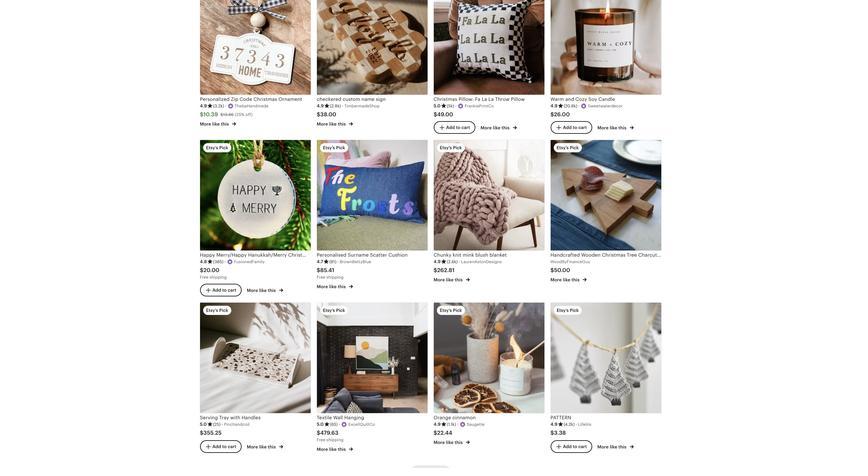 Task type: describe. For each thing, give the bounding box(es) containing it.
4.9 for 262.81
[[434, 260, 441, 265]]

free for 20.00
[[200, 275, 208, 280]]

pick for 20.00
[[219, 145, 228, 150]]

add to cart button for 49.00
[[434, 121, 475, 134]]

pattern - christmas tree garland - crochet pattern, home decoration, crochet ornament, gift wrapping, diy, 5 languages image
[[550, 303, 661, 414]]

to for 49.00
[[456, 125, 460, 130]]

lilleliis
[[578, 423, 591, 428]]

pillow:
[[459, 97, 474, 102]]

sweetwaterdecor
[[588, 104, 623, 109]]

to for 3.38
[[573, 445, 577, 450]]

soy
[[588, 97, 597, 102]]

orange cinnamon
[[434, 416, 476, 421]]

$ for $ 38.00
[[317, 112, 320, 118]]

add for 20.00
[[212, 288, 221, 293]]

sign
[[376, 97, 386, 102]]

fa
[[475, 97, 480, 102]]

(4.2k)
[[564, 423, 575, 428]]

handcrafted wooden christmas tree charcuterie board image
[[550, 140, 661, 251]]

handcrafted
[[550, 253, 580, 258]]

479.63
[[320, 431, 338, 437]]

· inside · lilleliis
[[576, 423, 577, 428]]

49.00
[[437, 112, 453, 118]]

pattern
[[550, 416, 571, 421]]

ornament
[[278, 97, 302, 102]]

name
[[362, 97, 375, 102]]

scatter
[[370, 253, 387, 258]]

happy merry/happy hanukkah/merry christmas/happy merry/hanukkah decoration/fusioned family/judeo christian/interfaith/gift for jewish family image
[[200, 140, 311, 251]]

add to cart for 26.00
[[563, 125, 587, 130]]

(65)
[[330, 423, 338, 428]]

$ 85.41 free shipping
[[317, 268, 344, 280]]

wall
[[333, 416, 343, 421]]

brownbettyblue
[[340, 260, 371, 265]]

etsy's pick for 22.44
[[440, 308, 462, 313]]

etsy's pick for 262.81
[[440, 145, 462, 150]]

add to cart for 49.00
[[446, 125, 470, 130]]

code
[[240, 97, 252, 102]]

add to cart for 3.38
[[563, 445, 587, 450]]

etsy's pick for 355.25
[[206, 308, 228, 313]]

pinchandcoil
[[224, 423, 250, 428]]

free for 85.41
[[317, 275, 325, 280]]

personalised surname scatter cushion image
[[317, 140, 427, 251]]

add to cart button for 20.00
[[200, 284, 241, 297]]

· timbermadeshop
[[342, 104, 380, 109]]

85.41
[[320, 268, 334, 274]]

pick for 50.00
[[570, 145, 579, 150]]

etsy's for 20.00
[[206, 145, 218, 150]]

textile wall hanging
[[317, 416, 364, 421]]

to for 355.25
[[222, 445, 227, 450]]

knit
[[453, 253, 461, 258]]

custom
[[343, 97, 360, 102]]

checkered custom name sign
[[317, 97, 386, 102]]

textile
[[317, 416, 332, 421]]

shipping for 85.41
[[326, 275, 344, 280]]

add to cart button for 26.00
[[550, 121, 592, 134]]

$ 262.81
[[434, 268, 454, 274]]

(25)
[[213, 423, 221, 428]]

50.00
[[554, 267, 570, 274]]

throw
[[495, 97, 510, 102]]

surname
[[348, 253, 369, 258]]

$ for $ 10.39 $ 13.86 (25% off)
[[200, 112, 203, 118]]

orange
[[434, 416, 451, 421]]

355.25
[[203, 431, 222, 437]]

saugette
[[467, 423, 485, 428]]

$ for $ 262.81
[[434, 268, 437, 274]]

mink
[[463, 253, 474, 258]]

christmas pillow: fa la la throw pillow
[[434, 97, 525, 102]]

with
[[230, 416, 240, 421]]

etsy's pick for 3.38
[[557, 308, 579, 313]]

chunky
[[434, 253, 451, 258]]

$ for $ 22.44
[[434, 431, 437, 437]]

(1.1k)
[[447, 423, 456, 428]]

· laurenastondesigns
[[459, 260, 502, 265]]

warm and cozy soy candle
[[550, 97, 615, 102]]

frankieprintco
[[465, 104, 494, 109]]

4.7
[[317, 260, 323, 265]]

$ 3.38
[[550, 431, 566, 437]]

add for 49.00
[[446, 125, 455, 130]]

$ for $ 479.63 free shipping
[[317, 431, 320, 437]]

22.44
[[437, 431, 452, 437]]

etsy's pick for 20.00
[[206, 145, 228, 150]]

tree
[[627, 253, 637, 258]]

4.8
[[200, 260, 207, 265]]

$ 355.25
[[200, 431, 222, 437]]

1 horizontal spatial 5.0
[[317, 423, 324, 428]]

wooden
[[581, 253, 601, 258]]

blanket
[[490, 253, 507, 258]]

cart for 49.00
[[461, 125, 470, 130]]

0 horizontal spatial christmas
[[254, 97, 277, 102]]

· down cozy
[[578, 104, 580, 109]]

shipping for 479.63
[[326, 438, 344, 443]]

$ for $ 3.38
[[550, 431, 554, 437]]

5.0 for 49.00
[[434, 104, 441, 109]]

(5k)
[[447, 104, 454, 109]]

· inside · laurenastondesigns
[[459, 260, 460, 265]]

personalised
[[317, 253, 346, 258]]

cushion
[[388, 253, 408, 258]]

add to cart button for 355.25
[[200, 441, 241, 454]]

$ inside handcrafted wooden christmas tree charcuterie board woodbyfinanceguy $ 50.00
[[550, 267, 554, 274]]

add to cart button for 3.38
[[550, 441, 592, 454]]

charcuterie
[[638, 253, 666, 258]]

10.39
[[203, 112, 218, 118]]

38.00
[[320, 112, 336, 118]]

blush
[[475, 253, 488, 258]]

$ for $ 20.00 free shipping
[[200, 268, 203, 274]]

checkered
[[317, 97, 341, 102]]

4.9 for 22.44
[[434, 423, 441, 428]]

(2.6k)
[[447, 260, 458, 265]]

pillow
[[511, 97, 525, 102]]

(2.8k)
[[330, 104, 341, 109]]

textile wall hanging - mountain landscape tapestry - fabric wall hanging - modern cabin decor - statement wall art - living room wall art image
[[317, 303, 427, 414]]

serving
[[200, 416, 218, 421]]

$ 22.44
[[434, 431, 452, 437]]

$ for $ 85.41 free shipping
[[317, 268, 320, 274]]

5.0 for 355.25
[[200, 423, 207, 428]]

tray
[[219, 416, 229, 421]]

personalized zip code christmas ornament
[[200, 97, 302, 102]]

4.9 for 38.00
[[317, 104, 324, 109]]

etsy's for 262.81
[[440, 145, 452, 150]]

· lilleliis
[[576, 423, 591, 428]]

add for 355.25
[[212, 445, 221, 450]]

timbermadeshop
[[344, 104, 380, 109]]

(81)
[[329, 260, 336, 265]]

pick for 479.63
[[336, 308, 345, 313]]

etsy's pick for 85.41
[[323, 145, 345, 150]]



Task type: vqa. For each thing, say whether or not it's contained in the screenshot.
PATTERN
yes



Task type: locate. For each thing, give the bounding box(es) containing it.
$ inside $ 85.41 free shipping
[[317, 268, 320, 274]]

cart down warm and cozy soy candle
[[578, 125, 587, 130]]

handles
[[242, 416, 261, 421]]

fusionedfamily
[[234, 260, 265, 265]]

to down · pinchandcoil
[[222, 445, 227, 450]]

pick for 355.25
[[219, 308, 228, 313]]

$ 49.00
[[434, 112, 453, 118]]

shipping down 20.00 on the left of page
[[210, 275, 227, 280]]

personalized
[[200, 97, 230, 102]]

checkered custom name sign | personalized wedding gift for the newlyweds, family name wall hanging home decor, housewarming gift, small image
[[317, 0, 427, 95]]

2 horizontal spatial 5.0
[[434, 104, 441, 109]]

board
[[667, 253, 681, 258]]

to
[[456, 125, 460, 130], [573, 125, 577, 130], [222, 288, 227, 293], [222, 445, 227, 450], [573, 445, 577, 450]]

hanging
[[344, 416, 364, 421]]

· right (3.2k)
[[225, 104, 226, 109]]

·
[[225, 104, 226, 109], [342, 104, 343, 109], [455, 104, 457, 109], [578, 104, 580, 109], [224, 260, 226, 265], [337, 260, 339, 265], [459, 260, 460, 265], [222, 423, 223, 428], [339, 423, 340, 428], [457, 423, 458, 428], [576, 423, 577, 428]]

add to cart button down "49.00"
[[434, 121, 475, 134]]

4.9 down chunky
[[434, 260, 441, 265]]

more like this
[[200, 122, 230, 127], [317, 122, 347, 127], [481, 125, 511, 130], [597, 125, 628, 130], [550, 278, 581, 283], [434, 278, 464, 283], [317, 285, 347, 290], [247, 288, 277, 293], [434, 441, 464, 446], [247, 445, 277, 450], [597, 445, 628, 450], [317, 448, 347, 453]]

4.9 down warm
[[550, 104, 558, 109]]

shipping inside the $ 479.63 free shipping
[[326, 438, 344, 443]]

4.9 up $ 38.00
[[317, 104, 324, 109]]

4.9 for 3.38
[[550, 423, 558, 428]]

serving tray with handles, decorative mosaic tray, rectangular serving platter, ceramic tray with natural and pink tones image
[[200, 303, 311, 414]]

warm
[[550, 97, 564, 102]]

add for 3.38
[[563, 445, 572, 450]]

to for 26.00
[[573, 125, 577, 130]]

cozy
[[575, 97, 587, 102]]

free inside $ 85.41 free shipping
[[317, 275, 325, 280]]

cart for 3.38
[[578, 445, 587, 450]]

personalised surname scatter cushion
[[317, 253, 408, 258]]

(25%
[[235, 112, 244, 117]]

warm and cozy soy candle | amber jar candle | christmas candle | holiday candle | winter scented candle | christmas gift | farmhouse decor image
[[550, 0, 661, 95]]

free
[[200, 275, 208, 280], [317, 275, 325, 280], [317, 438, 325, 443]]

$ inside the $ 479.63 free shipping
[[317, 431, 320, 437]]

add down 26.00
[[563, 125, 572, 130]]

christmas pillow: fa la la throw pillow, checker holiday cushion, winter home decor, black and white image
[[434, 0, 544, 95]]

etsy's for 479.63
[[323, 308, 335, 313]]

2 horizontal spatial christmas
[[602, 253, 626, 258]]

etsy's for 50.00
[[557, 145, 569, 150]]

1 horizontal spatial christmas
[[434, 97, 457, 102]]

(385)
[[213, 260, 223, 265]]

add down 355.25
[[212, 445, 221, 450]]

free down 20.00 on the left of page
[[200, 275, 208, 280]]

cart down · pinchandcoil
[[228, 445, 236, 450]]

add to cart down "49.00"
[[446, 125, 470, 130]]

· right '(4.2k)'
[[576, 423, 577, 428]]

262.81
[[437, 268, 454, 274]]

cart down the frankieprintco
[[461, 125, 470, 130]]

more like this link
[[200, 120, 236, 128], [317, 120, 353, 128], [481, 124, 517, 131], [597, 124, 634, 131], [550, 276, 587, 284], [434, 276, 470, 284], [317, 283, 353, 291], [247, 287, 283, 294], [434, 439, 470, 447], [247, 444, 283, 451], [597, 444, 634, 451], [317, 446, 353, 454]]

5.0 up $ 49.00
[[434, 104, 441, 109]]

like
[[212, 122, 220, 127], [329, 122, 337, 127], [493, 125, 500, 130], [610, 125, 617, 130], [563, 278, 570, 283], [446, 278, 454, 283], [329, 285, 337, 290], [259, 288, 267, 293], [446, 441, 454, 446], [259, 445, 267, 450], [610, 445, 617, 450], [329, 448, 337, 453]]

shipping inside $ 20.00 free shipping
[[210, 275, 227, 280]]

etsy's for 3.38
[[557, 308, 569, 313]]

free inside $ 20.00 free shipping
[[200, 275, 208, 280]]

20.00
[[203, 268, 219, 274]]

add to cart button down 355.25
[[200, 441, 241, 454]]

$ 26.00
[[550, 112, 570, 118]]

5.0
[[434, 104, 441, 109], [200, 423, 207, 428], [317, 423, 324, 428]]

add down "49.00"
[[446, 125, 455, 130]]

pick for 22.44
[[453, 308, 462, 313]]

shipping down 85.41
[[326, 275, 344, 280]]

etsy's for 355.25
[[206, 308, 218, 313]]

etsy's for 85.41
[[323, 145, 335, 150]]

pick for 3.38
[[570, 308, 579, 313]]

add to cart for 355.25
[[212, 445, 236, 450]]

free inside the $ 479.63 free shipping
[[317, 438, 325, 443]]

4.9 for 10.39
[[200, 104, 207, 109]]

christmas inside handcrafted wooden christmas tree charcuterie board woodbyfinanceguy $ 50.00
[[602, 253, 626, 258]]

personalized zip code christmas ornament, home laser cut ornament, hometown local ornament, christmas gift tag, holiday ornament, city image
[[200, 0, 311, 95]]

add down $ 20.00 free shipping
[[212, 288, 221, 293]]

etsy's pick for 50.00
[[557, 145, 579, 150]]

· right '(81)' at the left bottom
[[337, 260, 339, 265]]

off)
[[245, 112, 253, 117]]

$ 38.00
[[317, 112, 336, 118]]

$ inside $ 20.00 free shipping
[[200, 268, 203, 274]]

christmas
[[254, 97, 277, 102], [434, 97, 457, 102], [602, 253, 626, 258]]

cart for 355.25
[[228, 445, 236, 450]]

add to cart down 26.00
[[563, 125, 587, 130]]

$ 479.63 free shipping
[[317, 431, 344, 443]]

4.9 up '$ 3.38'
[[550, 423, 558, 428]]

free down 85.41
[[317, 275, 325, 280]]

add to cart down 355.25
[[212, 445, 236, 450]]

shipping inside $ 85.41 free shipping
[[326, 275, 344, 280]]

· pinchandcoil
[[222, 423, 250, 428]]

1 horizontal spatial la
[[488, 97, 494, 102]]

candle
[[598, 97, 615, 102]]

la right fa
[[482, 97, 487, 102]]

add to cart down $ 20.00 free shipping
[[212, 288, 236, 293]]

5.0 down textile at the left bottom of the page
[[317, 423, 324, 428]]

cart down lilleliis
[[578, 445, 587, 450]]

$ for $ 26.00
[[550, 112, 554, 118]]

2 la from the left
[[488, 97, 494, 102]]

pick
[[219, 145, 228, 150], [336, 145, 345, 150], [453, 145, 462, 150], [570, 145, 579, 150], [219, 308, 228, 313], [336, 308, 345, 313], [453, 308, 462, 313], [570, 308, 579, 313]]

$ 10.39 $ 13.86 (25% off)
[[200, 112, 253, 118]]

$ for $ 355.25
[[200, 431, 203, 437]]

and
[[565, 97, 574, 102]]

to for 20.00
[[222, 288, 227, 293]]

la left the throw
[[488, 97, 494, 102]]

· inside · timbermadeshop
[[342, 104, 343, 109]]

add to cart button down $ 20.00 free shipping
[[200, 284, 241, 297]]

etsy's for 22.44
[[440, 308, 452, 313]]

(20.8k)
[[564, 104, 577, 109]]

add to cart for 20.00
[[212, 288, 236, 293]]

add to cart button down 26.00
[[550, 121, 592, 134]]

this
[[221, 122, 229, 127], [338, 122, 346, 127], [502, 125, 510, 130], [618, 125, 626, 130], [572, 278, 580, 283], [455, 278, 463, 283], [338, 285, 346, 290], [268, 288, 276, 293], [455, 441, 463, 446], [268, 445, 276, 450], [618, 445, 626, 450], [338, 448, 346, 453]]

handcrafted wooden christmas tree charcuterie board woodbyfinanceguy $ 50.00
[[550, 253, 681, 274]]

4.9 for 26.00
[[550, 104, 558, 109]]

1 la from the left
[[482, 97, 487, 102]]

· brownbettyblue
[[337, 260, 371, 265]]

shipping down 479.63 at the left
[[326, 438, 344, 443]]

shipping for 20.00
[[210, 275, 227, 280]]

etsy's pick
[[206, 145, 228, 150], [323, 145, 345, 150], [440, 145, 462, 150], [557, 145, 579, 150], [206, 308, 228, 313], [323, 308, 345, 313], [440, 308, 462, 313], [557, 308, 579, 313]]

add for 26.00
[[563, 125, 572, 130]]

· inside · pinchandcoil
[[222, 423, 223, 428]]

to down '(4.2k)'
[[573, 445, 577, 450]]

· right (5k)
[[455, 104, 457, 109]]

to down (20.8k) at the top right
[[573, 125, 577, 130]]

add to cart
[[446, 125, 470, 130], [563, 125, 587, 130], [212, 288, 236, 293], [212, 445, 236, 450], [563, 445, 587, 450]]

· right (2.6k)
[[459, 260, 460, 265]]

excellquiltco
[[348, 423, 375, 428]]

· right (25)
[[222, 423, 223, 428]]

to down pillow:
[[456, 125, 460, 130]]

thebahandmade
[[235, 104, 268, 109]]

cart for 26.00
[[578, 125, 587, 130]]

cart for 20.00
[[228, 288, 236, 293]]

christmas left 'tree'
[[602, 253, 626, 258]]

etsy's
[[206, 145, 218, 150], [323, 145, 335, 150], [440, 145, 452, 150], [557, 145, 569, 150], [206, 308, 218, 313], [323, 308, 335, 313], [440, 308, 452, 313], [557, 308, 569, 313]]

· right (2.8k)
[[342, 104, 343, 109]]

13.86
[[223, 112, 234, 117]]

pick for 262.81
[[453, 145, 462, 150]]

· right (65)
[[339, 423, 340, 428]]

free for 479.63
[[317, 438, 325, 443]]

christmas up (5k)
[[434, 97, 457, 102]]

add to cart button down the 3.38 at the bottom of page
[[550, 441, 592, 454]]

to down $ 20.00 free shipping
[[222, 288, 227, 293]]

free down 479.63 at the left
[[317, 438, 325, 443]]

4.9 up 10.39
[[200, 104, 207, 109]]

5.0 down serving
[[200, 423, 207, 428]]

add to cart down the 3.38 at the bottom of page
[[563, 445, 587, 450]]

laurenastondesigns
[[461, 260, 502, 265]]

add to cart button
[[434, 121, 475, 134], [550, 121, 592, 134], [200, 284, 241, 297], [200, 441, 241, 454], [550, 441, 592, 454]]

orange cinnamon - artisanal candle scented with natural soy wax image
[[434, 303, 544, 414]]

$ inside $ 10.39 $ 13.86 (25% off)
[[220, 112, 223, 117]]

chunky knit mink blush blanket - giant knit blush blanket - blush throw blanket - merino wool throw - blush knit blanket - wedding gift image
[[434, 140, 544, 251]]

$ 20.00 free shipping
[[200, 268, 227, 280]]

cart down fusionedfamily
[[228, 288, 236, 293]]

26.00
[[554, 112, 570, 118]]

christmas up thebahandmade
[[254, 97, 277, 102]]

pick for 85.41
[[336, 145, 345, 150]]

etsy's pick for 479.63
[[323, 308, 345, 313]]

(3.2k)
[[213, 104, 224, 109]]

shipping
[[210, 275, 227, 280], [326, 275, 344, 280], [326, 438, 344, 443]]

3.38
[[554, 431, 566, 437]]

· right (385)
[[224, 260, 226, 265]]

cinnamon
[[452, 416, 476, 421]]

0 horizontal spatial la
[[482, 97, 487, 102]]

4.9 down orange
[[434, 423, 441, 428]]

· right (1.1k)
[[457, 423, 458, 428]]

woodbyfinanceguy
[[550, 260, 590, 265]]

more
[[200, 122, 211, 127], [317, 122, 328, 127], [481, 125, 492, 130], [597, 125, 609, 130], [550, 278, 562, 283], [434, 278, 445, 283], [317, 285, 328, 290], [247, 288, 258, 293], [434, 441, 445, 446], [247, 445, 258, 450], [597, 445, 609, 450], [317, 448, 328, 453]]

add down the 3.38 at the bottom of page
[[563, 445, 572, 450]]

$ for $ 49.00
[[434, 112, 437, 118]]

$
[[200, 112, 203, 118], [317, 112, 320, 118], [434, 112, 437, 118], [550, 112, 554, 118], [220, 112, 223, 117], [550, 267, 554, 274], [200, 268, 203, 274], [317, 268, 320, 274], [434, 268, 437, 274], [200, 431, 203, 437], [317, 431, 320, 437], [434, 431, 437, 437], [550, 431, 554, 437]]

zip
[[231, 97, 238, 102]]

chunky knit mink blush blanket
[[434, 253, 507, 258]]

0 horizontal spatial 5.0
[[200, 423, 207, 428]]

· inside · brownbettyblue
[[337, 260, 339, 265]]

cart
[[461, 125, 470, 130], [578, 125, 587, 130], [228, 288, 236, 293], [228, 445, 236, 450], [578, 445, 587, 450]]



